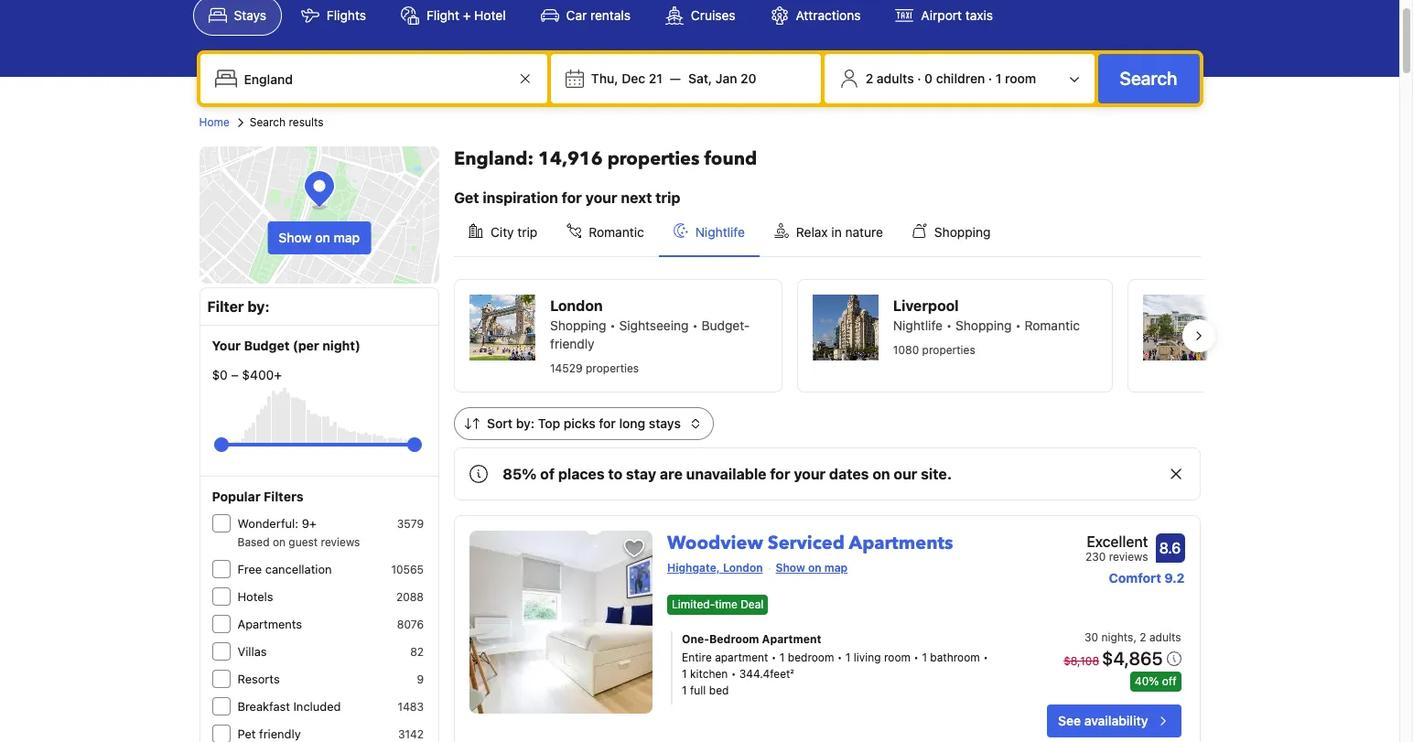 Task type: locate. For each thing, give the bounding box(es) containing it.
30 nights , 2 adults
[[1085, 631, 1182, 645]]

for
[[562, 190, 582, 206], [599, 416, 616, 431], [770, 466, 791, 483]]

home
[[199, 115, 230, 129]]

0
[[925, 71, 933, 86]]

friendly up 14529
[[550, 336, 595, 352]]

trip right next
[[656, 190, 681, 206]]

apartments down our
[[849, 531, 953, 556]]

woodview serviced apartments image
[[470, 531, 653, 714]]

0 horizontal spatial reviews
[[321, 536, 360, 549]]

by: left top
[[516, 416, 535, 431]]

1 vertical spatial romantic
[[1025, 318, 1080, 333]]

0 horizontal spatial apartments
[[238, 617, 302, 632]]

0 horizontal spatial ·
[[918, 71, 922, 86]]

next
[[621, 190, 652, 206]]

14,916
[[538, 146, 603, 171]]

0 horizontal spatial trip
[[518, 224, 538, 240]]

for down 14,916
[[562, 190, 582, 206]]

1 horizontal spatial adults
[[1150, 631, 1182, 645]]

0 vertical spatial show on map
[[279, 230, 360, 245]]

0 vertical spatial nightlife
[[696, 224, 745, 240]]

1 horizontal spatial romantic
[[1025, 318, 1080, 333]]

2 · from the left
[[989, 71, 993, 86]]

picks
[[564, 416, 596, 431]]

2 left 0
[[866, 71, 874, 86]]

· right children
[[989, 71, 993, 86]]

scored 8.6 element
[[1156, 534, 1185, 563]]

reviews right the guest
[[321, 536, 360, 549]]

Where are you going? field
[[237, 62, 514, 95]]

based on guest reviews
[[238, 536, 360, 549]]

are
[[660, 466, 683, 483]]

1 vertical spatial adults
[[1150, 631, 1182, 645]]

comfort 9.2
[[1109, 570, 1185, 586]]

2 horizontal spatial for
[[770, 466, 791, 483]]

trip
[[656, 190, 681, 206], [518, 224, 538, 240]]

show on map
[[279, 230, 360, 245], [776, 561, 848, 575]]

0 horizontal spatial room
[[884, 651, 911, 665]]

room
[[1005, 71, 1037, 86], [884, 651, 911, 665]]

3579
[[397, 517, 424, 531]]

1 horizontal spatial map
[[825, 561, 848, 575]]

by:
[[248, 298, 270, 315], [516, 416, 535, 431]]

filter by:
[[207, 298, 270, 315]]

excellent
[[1087, 534, 1149, 550]]

1 horizontal spatial for
[[599, 416, 616, 431]]

1 vertical spatial search
[[250, 115, 286, 129]]

•
[[610, 318, 616, 333], [692, 318, 698, 333], [946, 318, 952, 333], [1016, 318, 1022, 333], [772, 651, 777, 665], [838, 651, 843, 665], [914, 651, 919, 665], [983, 651, 989, 665], [731, 668, 737, 681]]

1 vertical spatial friendly
[[259, 727, 301, 742]]

1 horizontal spatial apartments
[[849, 531, 953, 556]]

+
[[463, 7, 471, 23]]

sort
[[487, 416, 513, 431]]

relax in nature
[[796, 224, 883, 240]]

woodview serviced apartments
[[668, 531, 953, 556]]

jan
[[716, 71, 738, 86]]

1 horizontal spatial reviews
[[1109, 550, 1149, 564]]

0 vertical spatial friendly
[[550, 336, 595, 352]]

tab list
[[454, 209, 1201, 258]]

1 vertical spatial your
[[794, 466, 826, 483]]

0 horizontal spatial map
[[334, 230, 360, 245]]

1 vertical spatial reviews
[[1109, 550, 1149, 564]]

romantic button
[[552, 209, 659, 256]]

1 inside button
[[996, 71, 1002, 86]]

deal
[[741, 598, 764, 612]]

region
[[440, 272, 1414, 400]]

your left next
[[586, 190, 618, 206]]

0 vertical spatial trip
[[656, 190, 681, 206]]

availability
[[1085, 714, 1149, 729]]

friendly
[[550, 336, 595, 352], [259, 727, 301, 742]]

2 vertical spatial properties
[[586, 362, 639, 375]]

2 right ,
[[1140, 631, 1147, 645]]

wonderful:
[[238, 516, 299, 531]]

thu, dec 21 — sat, jan 20
[[591, 71, 757, 86]]

0 vertical spatial properties
[[608, 146, 700, 171]]

one-bedroom apartment entire apartment • 1 bedroom • 1 living room • 1 bathroom • 1 kitchen • 344.4feet² 1 full bed
[[682, 633, 989, 698]]

0 horizontal spatial adults
[[877, 71, 914, 86]]

reviews inside excellent 230 reviews
[[1109, 550, 1149, 564]]

0 vertical spatial map
[[334, 230, 360, 245]]

your left dates
[[794, 466, 826, 483]]

344.4feet²
[[740, 668, 794, 681]]

shopping up 1080 properties
[[956, 318, 1012, 333]]

0 horizontal spatial show on map
[[279, 230, 360, 245]]

1 horizontal spatial ·
[[989, 71, 993, 86]]

1 horizontal spatial your
[[794, 466, 826, 483]]

romantic inside button
[[589, 224, 644, 240]]

2 vertical spatial for
[[770, 466, 791, 483]]

0 horizontal spatial 2
[[866, 71, 874, 86]]

properties
[[608, 146, 700, 171], [923, 343, 976, 357], [586, 362, 639, 375]]

1 vertical spatial show on map
[[776, 561, 848, 575]]

adults right ,
[[1150, 631, 1182, 645]]

for right unavailable
[[770, 466, 791, 483]]

nightlife inside liverpool nightlife • shopping • romantic
[[893, 318, 943, 333]]

kitchen
[[690, 668, 728, 681]]

search
[[1120, 68, 1178, 89], [250, 115, 286, 129]]

1 horizontal spatial by:
[[516, 416, 535, 431]]

reviews up comfort
[[1109, 550, 1149, 564]]

sat, jan 20 button
[[681, 62, 764, 95]]

romantic
[[589, 224, 644, 240], [1025, 318, 1080, 333]]

1 down entire
[[682, 668, 687, 681]]

1 vertical spatial 2
[[1140, 631, 1147, 645]]

properties right the 1080
[[923, 343, 976, 357]]

car rentals
[[566, 7, 631, 23]]

map
[[334, 230, 360, 245], [825, 561, 848, 575]]

1 vertical spatial trip
[[518, 224, 538, 240]]

stays
[[234, 7, 266, 23]]

inspiration
[[483, 190, 558, 206]]

apartments down hotels
[[238, 617, 302, 632]]

london inside london shopping • sightseeing • budget- friendly
[[550, 298, 603, 314]]

0 vertical spatial reviews
[[321, 536, 360, 549]]

nightlife inside button
[[696, 224, 745, 240]]

nightlife down liverpool
[[893, 318, 943, 333]]

0 horizontal spatial search
[[250, 115, 286, 129]]

1080 properties
[[893, 343, 976, 357]]

london down woodview
[[723, 561, 763, 575]]

hotels
[[238, 590, 273, 604]]

apartments
[[849, 531, 953, 556], [238, 617, 302, 632]]

show inside button
[[279, 230, 312, 245]]

england: 14,916 properties found
[[454, 146, 757, 171]]

0 vertical spatial romantic
[[589, 224, 644, 240]]

london
[[550, 298, 603, 314], [723, 561, 763, 575]]

properties up next
[[608, 146, 700, 171]]

1 vertical spatial properties
[[923, 343, 976, 357]]

london shopping • sightseeing • budget- friendly
[[550, 298, 750, 352]]

0 vertical spatial adults
[[877, 71, 914, 86]]

–
[[231, 367, 239, 383]]

room right children
[[1005, 71, 1037, 86]]

· left 0
[[918, 71, 922, 86]]

1 vertical spatial for
[[599, 416, 616, 431]]

1 vertical spatial map
[[825, 561, 848, 575]]

airport taxis
[[921, 7, 993, 23]]

0 vertical spatial show
[[279, 230, 312, 245]]

thu, dec 21 button
[[584, 62, 670, 95]]

shopping up liverpool
[[935, 224, 991, 240]]

cruises link
[[650, 0, 751, 36]]

1 vertical spatial show
[[776, 561, 806, 575]]

sort by: top picks for long stays
[[487, 416, 681, 431]]

1 right children
[[996, 71, 1002, 86]]

romantic inside liverpool nightlife • shopping • romantic
[[1025, 318, 1080, 333]]

2088
[[396, 591, 424, 604]]

0 horizontal spatial london
[[550, 298, 603, 314]]

popular filters
[[212, 489, 304, 504]]

0 vertical spatial apartments
[[849, 531, 953, 556]]

serviced
[[768, 531, 845, 556]]

highgate, london
[[668, 561, 763, 575]]

by: right filter
[[248, 298, 270, 315]]

woodview
[[668, 531, 763, 556]]

0 horizontal spatial nightlife
[[696, 224, 745, 240]]

properties right 14529
[[586, 362, 639, 375]]

your budget (per night)
[[212, 338, 361, 353]]

0 vertical spatial london
[[550, 298, 603, 314]]

london up 14529
[[550, 298, 603, 314]]

1 vertical spatial room
[[884, 651, 911, 665]]

for left long
[[599, 416, 616, 431]]

0 horizontal spatial show
[[279, 230, 312, 245]]

friendly inside london shopping • sightseeing • budget- friendly
[[550, 336, 595, 352]]

trip right city
[[518, 224, 538, 240]]

1 horizontal spatial nightlife
[[893, 318, 943, 333]]

0 horizontal spatial by:
[[248, 298, 270, 315]]

1 vertical spatial nightlife
[[893, 318, 943, 333]]

0 vertical spatial 2
[[866, 71, 874, 86]]

0 vertical spatial room
[[1005, 71, 1037, 86]]

1 horizontal spatial trip
[[656, 190, 681, 206]]

room inside one-bedroom apartment entire apartment • 1 bedroom • 1 living room • 1 bathroom • 1 kitchen • 344.4feet² 1 full bed
[[884, 651, 911, 665]]

wonderful: 9+
[[238, 516, 317, 531]]

9+
[[302, 516, 317, 531]]

attractions
[[796, 7, 861, 23]]

liverpool nightlife • shopping • romantic
[[893, 298, 1080, 333]]

room right living
[[884, 651, 911, 665]]

1 vertical spatial apartments
[[238, 617, 302, 632]]

map inside button
[[334, 230, 360, 245]]

flight + hotel link
[[385, 0, 522, 36]]

excellent 230 reviews
[[1086, 534, 1149, 564]]

0 vertical spatial by:
[[248, 298, 270, 315]]

1 horizontal spatial london
[[723, 561, 763, 575]]

children
[[936, 71, 985, 86]]

0 horizontal spatial romantic
[[589, 224, 644, 240]]

friendly down "breakfast included" on the left of page
[[259, 727, 301, 742]]

2 adults · 0 children · 1 room
[[866, 71, 1037, 86]]

0 horizontal spatial your
[[586, 190, 618, 206]]

in
[[832, 224, 842, 240]]

filters
[[264, 489, 304, 504]]

1 · from the left
[[918, 71, 922, 86]]

flight + hotel
[[427, 7, 506, 23]]

1 horizontal spatial search
[[1120, 68, 1178, 89]]

hotel
[[474, 7, 506, 23]]

home link
[[199, 114, 230, 131]]

1 vertical spatial london
[[723, 561, 763, 575]]

stays
[[649, 416, 681, 431]]

adults left 0
[[877, 71, 914, 86]]

0 horizontal spatial for
[[562, 190, 582, 206]]

found
[[705, 146, 757, 171]]

1 horizontal spatial 2
[[1140, 631, 1147, 645]]

shopping up 14529
[[550, 318, 607, 333]]

dates
[[830, 466, 869, 483]]

·
[[918, 71, 922, 86], [989, 71, 993, 86]]

breakfast included
[[238, 700, 341, 714]]

search inside button
[[1120, 68, 1178, 89]]

group
[[221, 430, 415, 460]]

city trip
[[491, 224, 538, 240]]

1 horizontal spatial friendly
[[550, 336, 595, 352]]

nightlife down found
[[696, 224, 745, 240]]

14529 properties
[[550, 362, 639, 375]]

1 horizontal spatial room
[[1005, 71, 1037, 86]]

0 vertical spatial search
[[1120, 68, 1178, 89]]

shopping inside london shopping • sightseeing • budget- friendly
[[550, 318, 607, 333]]

1 vertical spatial by:
[[516, 416, 535, 431]]



Task type: describe. For each thing, give the bounding box(es) containing it.
1 left bathroom
[[922, 651, 927, 665]]

taxis
[[966, 7, 993, 23]]

of
[[540, 466, 555, 483]]

guest
[[289, 536, 318, 549]]

$0 – $400+
[[212, 367, 282, 383]]

cancellation
[[265, 562, 332, 577]]

$4,865
[[1102, 649, 1163, 670]]

(per
[[293, 338, 319, 353]]

trip inside button
[[518, 224, 538, 240]]

region containing london
[[440, 272, 1414, 400]]

shopping inside liverpool nightlife • shopping • romantic
[[956, 318, 1012, 333]]

21
[[649, 71, 663, 86]]

to
[[608, 466, 623, 483]]

villas
[[238, 645, 267, 659]]

free cancellation
[[238, 562, 332, 577]]

85%
[[503, 466, 537, 483]]

based
[[238, 536, 270, 549]]

by: for filter
[[248, 298, 270, 315]]

nights
[[1102, 631, 1134, 645]]

thu,
[[591, 71, 619, 86]]

comfort
[[1109, 570, 1162, 586]]

budget-
[[702, 318, 750, 333]]

liverpool image
[[813, 295, 879, 361]]

pet friendly
[[238, 727, 301, 742]]

liverpool
[[893, 298, 959, 314]]

sat,
[[689, 71, 713, 86]]

tab list containing city trip
[[454, 209, 1201, 258]]

2 adults · 0 children · 1 room button
[[832, 61, 1087, 96]]

2 inside button
[[866, 71, 874, 86]]

bed
[[709, 684, 729, 698]]

,
[[1134, 631, 1137, 645]]

show on map button
[[268, 222, 371, 255]]

excellent element
[[1086, 531, 1149, 553]]

nightlife button
[[659, 209, 760, 256]]

8076
[[397, 618, 424, 632]]

1 left living
[[846, 651, 851, 665]]

on inside button
[[315, 230, 330, 245]]

82
[[410, 645, 424, 659]]

3142
[[398, 728, 424, 742]]

20
[[741, 71, 757, 86]]

search for search results
[[250, 115, 286, 129]]

40% off
[[1135, 675, 1177, 689]]

one-bedroom apartment link
[[682, 632, 992, 649]]

0 vertical spatial for
[[562, 190, 582, 206]]

1 horizontal spatial show on map
[[776, 561, 848, 575]]

included
[[293, 700, 341, 714]]

london image
[[470, 295, 536, 361]]

nature
[[846, 224, 883, 240]]

one-
[[682, 633, 710, 647]]

1 down apartment
[[780, 651, 785, 665]]

$400+
[[242, 367, 282, 383]]

off
[[1163, 675, 1177, 689]]

limited-time deal
[[672, 598, 764, 612]]

8.6
[[1160, 540, 1182, 557]]

adults inside 2 adults · 0 children · 1 room button
[[877, 71, 914, 86]]

top
[[538, 416, 560, 431]]

0 horizontal spatial friendly
[[259, 727, 301, 742]]

search results
[[250, 115, 324, 129]]

search results updated. england: 14,916 properties found. element
[[454, 146, 1201, 172]]

bathroom
[[931, 651, 980, 665]]

get inspiration for your next trip
[[454, 190, 681, 206]]

see availability
[[1059, 714, 1149, 729]]

car rentals link
[[525, 0, 646, 36]]

show on map inside button
[[279, 230, 360, 245]]

time
[[715, 598, 738, 612]]

budget
[[244, 338, 290, 353]]

1 left full
[[682, 684, 687, 698]]

0 vertical spatial your
[[586, 190, 618, 206]]

properties for liverpool
[[923, 343, 976, 357]]

14529
[[550, 362, 583, 375]]

by: for sort
[[516, 416, 535, 431]]

bedroom
[[788, 651, 834, 665]]

airport
[[921, 7, 962, 23]]

manchester image
[[1143, 295, 1209, 361]]

shopping inside button
[[935, 224, 991, 240]]

popular
[[212, 489, 261, 504]]

car
[[566, 7, 587, 23]]

85% of places to stay are unavailable for your dates on our site.
[[503, 466, 952, 483]]

9
[[417, 673, 424, 687]]

10565
[[391, 563, 424, 577]]

airport taxis link
[[880, 0, 1009, 36]]

properties for london
[[586, 362, 639, 375]]

attractions link
[[755, 0, 877, 36]]

results
[[289, 115, 324, 129]]

search for search
[[1120, 68, 1178, 89]]

1 horizontal spatial show
[[776, 561, 806, 575]]

city
[[491, 224, 514, 240]]

9.2
[[1165, 570, 1185, 586]]

bedroom
[[710, 633, 760, 647]]

our
[[894, 466, 918, 483]]

england:
[[454, 146, 534, 171]]

$0
[[212, 367, 228, 383]]

resorts
[[238, 672, 280, 687]]

room inside 2 adults · 0 children · 1 room button
[[1005, 71, 1037, 86]]

1483
[[398, 700, 424, 714]]

flights link
[[286, 0, 382, 36]]

see
[[1059, 714, 1081, 729]]

filter
[[207, 298, 244, 315]]



Task type: vqa. For each thing, say whether or not it's contained in the screenshot.


